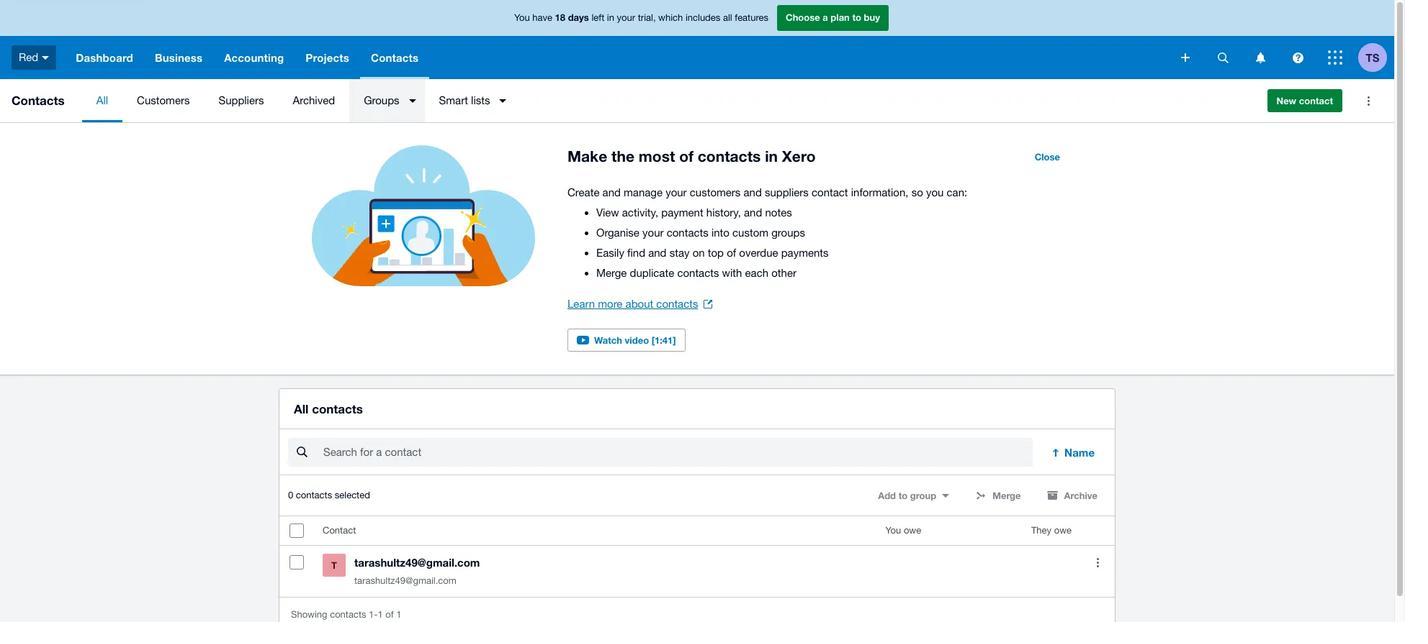 Task type: vqa. For each thing, say whether or not it's contained in the screenshot.
Make
yes



Task type: locate. For each thing, give the bounding box(es) containing it.
0 horizontal spatial 1
[[378, 610, 383, 621]]

in inside you have 18 days left in your trial, which includes all features
[[607, 12, 614, 23]]

find
[[627, 247, 645, 259]]

make
[[568, 148, 607, 166]]

which
[[658, 12, 683, 23]]

all
[[723, 12, 732, 23]]

learn
[[568, 298, 595, 310]]

to left buy
[[852, 12, 861, 23]]

smart
[[439, 94, 468, 107]]

of right most
[[679, 148, 694, 166]]

1 vertical spatial all
[[294, 402, 309, 417]]

0 horizontal spatial you
[[514, 12, 530, 23]]

0 vertical spatial your
[[617, 12, 635, 23]]

projects
[[306, 51, 349, 64]]

1 vertical spatial tarashultz49@gmail.com
[[354, 576, 457, 587]]

contact list table element
[[279, 517, 1115, 598]]

easily
[[596, 247, 624, 259]]

merge button
[[967, 485, 1030, 508]]

1 vertical spatial you
[[886, 526, 901, 537]]

customers button
[[122, 79, 204, 122]]

red button
[[0, 36, 65, 79]]

into
[[711, 227, 729, 239]]

0 horizontal spatial svg image
[[42, 56, 49, 60]]

owe right the they
[[1054, 526, 1072, 537]]

contacts
[[698, 148, 761, 166], [667, 227, 708, 239], [677, 267, 719, 279], [656, 298, 698, 310], [312, 402, 363, 417], [296, 491, 332, 501], [330, 610, 366, 621]]

all inside button
[[96, 94, 108, 107]]

banner
[[0, 0, 1394, 79]]

create and manage your customers and suppliers contact information, so you can:
[[568, 187, 967, 199]]

to inside banner
[[852, 12, 861, 23]]

1 right 1-
[[396, 610, 401, 621]]

0 vertical spatial to
[[852, 12, 861, 23]]

of right the top
[[727, 247, 736, 259]]

your down activity,
[[642, 227, 664, 239]]

suppliers
[[765, 187, 809, 199]]

a
[[823, 12, 828, 23]]

archive
[[1064, 491, 1098, 502]]

contacts down red popup button
[[12, 93, 65, 108]]

and
[[603, 187, 621, 199], [744, 187, 762, 199], [744, 207, 762, 219], [648, 247, 667, 259]]

0 vertical spatial contacts
[[371, 51, 419, 64]]

left
[[592, 12, 604, 23]]

you inside you have 18 days left in your trial, which includes all features
[[514, 12, 530, 23]]

to inside popup button
[[899, 491, 908, 502]]

all
[[96, 94, 108, 107], [294, 402, 309, 417]]

they
[[1031, 526, 1052, 537]]

1 horizontal spatial in
[[765, 148, 778, 166]]

1 vertical spatial contacts
[[12, 93, 65, 108]]

tarashultz49@gmail.com
[[354, 557, 480, 570], [354, 576, 457, 587]]

1 vertical spatial of
[[727, 247, 736, 259]]

in left xero in the top right of the page
[[765, 148, 778, 166]]

1 horizontal spatial contacts
[[371, 51, 419, 64]]

2 horizontal spatial of
[[727, 247, 736, 259]]

0 vertical spatial merge
[[596, 267, 627, 279]]

2 horizontal spatial your
[[666, 187, 687, 199]]

smart lists button
[[425, 79, 515, 122]]

1 horizontal spatial to
[[899, 491, 908, 502]]

0 vertical spatial contact
[[1299, 95, 1333, 107]]

1 horizontal spatial your
[[642, 227, 664, 239]]

archived button
[[278, 79, 349, 122]]

new
[[1277, 95, 1296, 107]]

1 horizontal spatial you
[[886, 526, 901, 537]]

tarashultz49@gmail.com tarashultz49@gmail.com
[[354, 557, 480, 587]]

all for all
[[96, 94, 108, 107]]

and up custom
[[744, 207, 762, 219]]

contact
[[1299, 95, 1333, 107], [812, 187, 848, 199]]

contact right "suppliers"
[[812, 187, 848, 199]]

ts button
[[1358, 36, 1394, 79]]

0 horizontal spatial in
[[607, 12, 614, 23]]

0 horizontal spatial contacts
[[12, 93, 65, 108]]

1 horizontal spatial merge
[[993, 491, 1021, 502]]

you for you have 18 days left in your trial, which includes all features
[[514, 12, 530, 23]]

groups menu item
[[349, 79, 425, 122]]

1 vertical spatial merge
[[993, 491, 1021, 502]]

1 owe from the left
[[904, 526, 921, 537]]

1 down tarashultz49@gmail.com tarashultz49@gmail.com
[[378, 610, 383, 621]]

merge for merge duplicate contacts with each other
[[596, 267, 627, 279]]

menu containing all
[[82, 79, 1256, 122]]

notes
[[765, 207, 792, 219]]

owe
[[904, 526, 921, 537], [1054, 526, 1072, 537]]

buy
[[864, 12, 880, 23]]

manage
[[624, 187, 663, 199]]

0 vertical spatial you
[[514, 12, 530, 23]]

merge
[[596, 267, 627, 279], [993, 491, 1021, 502]]

top
[[708, 247, 724, 259]]

1 horizontal spatial 1
[[396, 610, 401, 621]]

the
[[611, 148, 634, 166]]

2 vertical spatial of
[[385, 610, 394, 621]]

merge down easily
[[596, 267, 627, 279]]

of right 1-
[[385, 610, 394, 621]]

add to group button
[[869, 485, 958, 508]]

in
[[607, 12, 614, 23], [765, 148, 778, 166]]

0 horizontal spatial contact
[[812, 187, 848, 199]]

name button
[[1041, 439, 1106, 468]]

archived
[[293, 94, 335, 107]]

so
[[911, 187, 923, 199]]

accounting button
[[213, 36, 295, 79]]

18
[[555, 12, 565, 23]]

customers
[[137, 94, 190, 107]]

accounting
[[224, 51, 284, 64]]

0 horizontal spatial your
[[617, 12, 635, 23]]

you down add
[[886, 526, 901, 537]]

your left trial,
[[617, 12, 635, 23]]

1 horizontal spatial svg image
[[1217, 52, 1228, 63]]

you inside contact list table element
[[886, 526, 901, 537]]

of
[[679, 148, 694, 166], [727, 247, 736, 259], [385, 610, 394, 621]]

1 vertical spatial in
[[765, 148, 778, 166]]

[1:41]
[[652, 335, 676, 346]]

video
[[625, 335, 649, 346]]

0 horizontal spatial all
[[96, 94, 108, 107]]

merge left archive button
[[993, 491, 1021, 502]]

to right add
[[899, 491, 908, 502]]

0 horizontal spatial svg image
[[1181, 53, 1190, 62]]

2 tarashultz49@gmail.com from the top
[[354, 576, 457, 587]]

owe down add to group popup button
[[904, 526, 921, 537]]

1 tarashultz49@gmail.com from the top
[[354, 557, 480, 570]]

1 1 from the left
[[378, 610, 383, 621]]

groups
[[771, 227, 805, 239]]

information,
[[851, 187, 908, 199]]

0 horizontal spatial merge
[[596, 267, 627, 279]]

0 vertical spatial of
[[679, 148, 694, 166]]

you for you owe
[[886, 526, 901, 537]]

1 vertical spatial to
[[899, 491, 908, 502]]

2 vertical spatial your
[[642, 227, 664, 239]]

stay
[[670, 247, 690, 259]]

choose
[[786, 12, 820, 23]]

suppliers
[[219, 94, 264, 107]]

contact right new
[[1299, 95, 1333, 107]]

menu
[[82, 79, 1256, 122]]

customers
[[690, 187, 741, 199]]

you left the "have"
[[514, 12, 530, 23]]

learn more about contacts
[[568, 298, 698, 310]]

more row options image
[[1083, 549, 1112, 578]]

2 owe from the left
[[1054, 526, 1072, 537]]

0 horizontal spatial to
[[852, 12, 861, 23]]

0 vertical spatial tarashultz49@gmail.com
[[354, 557, 480, 570]]

contacts up groups "menu item"
[[371, 51, 419, 64]]

1 horizontal spatial svg image
[[1256, 52, 1265, 63]]

overdue
[[739, 247, 778, 259]]

0 vertical spatial all
[[96, 94, 108, 107]]

and up the view
[[603, 187, 621, 199]]

ts
[[1366, 51, 1379, 64]]

your up "payment"
[[666, 187, 687, 199]]

tarashultz49@gmail.com inside tarashultz49@gmail.com tarashultz49@gmail.com
[[354, 576, 457, 587]]

merge inside merge button
[[993, 491, 1021, 502]]

banner containing ts
[[0, 0, 1394, 79]]

days
[[568, 12, 589, 23]]

contact
[[323, 526, 356, 537]]

name
[[1064, 447, 1095, 460]]

add
[[878, 491, 896, 502]]

svg image
[[1256, 52, 1265, 63], [1292, 52, 1303, 63], [42, 56, 49, 60]]

payment
[[661, 207, 703, 219]]

1 horizontal spatial owe
[[1054, 526, 1072, 537]]

contacts
[[371, 51, 419, 64], [12, 93, 65, 108]]

history,
[[706, 207, 741, 219]]

1 horizontal spatial all
[[294, 402, 309, 417]]

svg image
[[1328, 50, 1342, 65], [1217, 52, 1228, 63], [1181, 53, 1190, 62]]

1 horizontal spatial contact
[[1299, 95, 1333, 107]]

0 vertical spatial in
[[607, 12, 614, 23]]

add to group
[[878, 491, 936, 502]]

in right left
[[607, 12, 614, 23]]

your inside you have 18 days left in your trial, which includes all features
[[617, 12, 635, 23]]

0 horizontal spatial owe
[[904, 526, 921, 537]]

close button
[[1026, 145, 1069, 169]]



Task type: describe. For each thing, give the bounding box(es) containing it.
dashboard
[[76, 51, 133, 64]]

2 horizontal spatial svg image
[[1328, 50, 1342, 65]]

owe for they owe
[[1054, 526, 1072, 537]]

more
[[598, 298, 623, 310]]

other
[[771, 267, 796, 279]]

groups
[[364, 94, 399, 107]]

with
[[722, 267, 742, 279]]

custom
[[732, 227, 769, 239]]

all for all contacts
[[294, 402, 309, 417]]

organise
[[596, 227, 639, 239]]

organise your contacts into custom groups
[[596, 227, 805, 239]]

archive button
[[1038, 485, 1106, 508]]

close
[[1035, 151, 1060, 163]]

red
[[19, 51, 38, 63]]

on
[[693, 247, 705, 259]]

1 vertical spatial your
[[666, 187, 687, 199]]

group
[[910, 491, 936, 502]]

groups button
[[349, 79, 425, 122]]

you
[[926, 187, 944, 199]]

most
[[639, 148, 675, 166]]

projects button
[[295, 36, 360, 79]]

selected
[[335, 491, 370, 501]]

and up duplicate
[[648, 247, 667, 259]]

showing
[[291, 610, 327, 621]]

t
[[331, 560, 337, 572]]

merge duplicate contacts with each other
[[596, 267, 796, 279]]

activity,
[[622, 207, 658, 219]]

choose a plan to buy
[[786, 12, 880, 23]]

learn more about contacts link
[[568, 295, 713, 315]]

about
[[626, 298, 653, 310]]

business button
[[144, 36, 213, 79]]

lists
[[471, 94, 490, 107]]

contacts button
[[360, 36, 429, 79]]

view
[[596, 207, 619, 219]]

view activity, payment history, and notes
[[596, 207, 792, 219]]

each
[[745, 267, 768, 279]]

watch
[[594, 335, 622, 346]]

actions menu image
[[1354, 86, 1383, 115]]

smart lists
[[439, 94, 490, 107]]

make the most of contacts in xero
[[568, 148, 816, 166]]

all contacts
[[294, 402, 363, 417]]

Search for a contact field
[[322, 439, 1033, 467]]

suppliers button
[[204, 79, 278, 122]]

1-
[[369, 610, 378, 621]]

features
[[735, 12, 768, 23]]

1 horizontal spatial of
[[679, 148, 694, 166]]

watch video [1:41] button
[[568, 329, 685, 352]]

1 vertical spatial contact
[[812, 187, 848, 199]]

in for left
[[607, 12, 614, 23]]

new contact button
[[1267, 89, 1342, 112]]

you owe
[[886, 526, 921, 537]]

includes
[[686, 12, 720, 23]]

0 horizontal spatial of
[[385, 610, 394, 621]]

business
[[155, 51, 202, 64]]

easily find and stay on top of overdue payments
[[596, 247, 829, 259]]

all button
[[82, 79, 122, 122]]

payments
[[781, 247, 829, 259]]

owe for you owe
[[904, 526, 921, 537]]

2 horizontal spatial svg image
[[1292, 52, 1303, 63]]

contact inside button
[[1299, 95, 1333, 107]]

dashboard link
[[65, 36, 144, 79]]

0
[[288, 491, 293, 501]]

they owe
[[1031, 526, 1072, 537]]

contacts inside contacts popup button
[[371, 51, 419, 64]]

svg image inside red popup button
[[42, 56, 49, 60]]

have
[[532, 12, 552, 23]]

2 1 from the left
[[396, 610, 401, 621]]

plan
[[831, 12, 850, 23]]

in for contacts
[[765, 148, 778, 166]]

watch video [1:41]
[[594, 335, 676, 346]]

merge for merge
[[993, 491, 1021, 502]]

you have 18 days left in your trial, which includes all features
[[514, 12, 768, 23]]

duplicate
[[630, 267, 674, 279]]

trial,
[[638, 12, 656, 23]]

showing contacts 1-1 of 1
[[291, 610, 401, 621]]

create
[[568, 187, 600, 199]]

new contact
[[1277, 95, 1333, 107]]

0 contacts selected
[[288, 491, 370, 501]]

xero
[[782, 148, 816, 166]]

and left "suppliers"
[[744, 187, 762, 199]]



